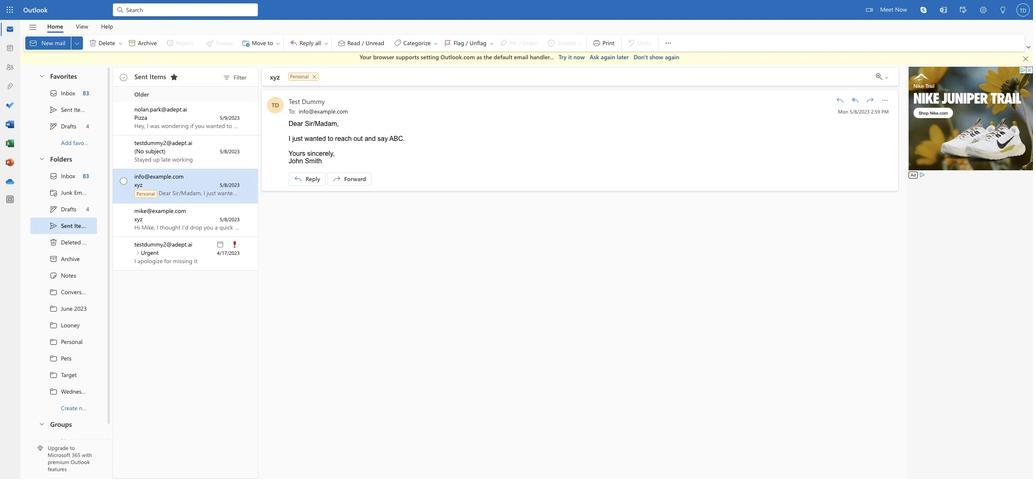 Task type: describe. For each thing, give the bounding box(es) containing it.
 new mail
[[29, 39, 65, 47]]

 looney
[[49, 321, 80, 330]]

home
[[47, 22, 63, 30]]

4 inside favorites tree
[[86, 122, 89, 130]]

info@example.com inside the email message element
[[299, 107, 348, 115]]

your browser supports setting outlook.com as the default email handler...
[[360, 53, 554, 61]]

2  tree item from the top
[[30, 301, 97, 317]]

 inside personal 
[[312, 74, 317, 79]]

 reply all 
[[290, 39, 329, 47]]

folder
[[91, 404, 106, 412]]

new inside new group tree item
[[61, 438, 73, 445]]

 target
[[49, 371, 77, 379]]

 sent items for 1st  tree item
[[49, 106, 88, 114]]

5/8/2023 inside the email message element
[[850, 108, 870, 115]]

personal for personal
[[136, 190, 155, 197]]

folders
[[50, 155, 72, 163]]

 for 
[[866, 96, 874, 104]]

to do image
[[6, 102, 14, 110]]

2  tree item from the top
[[30, 218, 97, 234]]

left-rail-appbar navigation
[[2, 20, 18, 192]]


[[170, 73, 178, 81]]


[[940, 7, 947, 13]]

sent inside sent items 
[[134, 72, 148, 81]]

 button
[[1025, 43, 1032, 51]]

 deleted items
[[49, 238, 96, 247]]

default
[[494, 53, 512, 61]]

forward
[[344, 175, 366, 183]]

favorites tree item
[[30, 68, 97, 85]]

view
[[76, 22, 88, 30]]

now
[[574, 53, 585, 61]]

Search for email, meetings, files and more. field
[[125, 5, 253, 14]]

 for second  tree item
[[49, 172, 58, 180]]

2023
[[74, 305, 87, 313]]

 button for groups
[[34, 417, 49, 432]]

view button
[[70, 20, 94, 33]]

outlook inside upgrade to microsoft 365 with premium outlook features
[[71, 459, 90, 466]]

personal for personal 
[[290, 73, 309, 80]]

3  tree item from the top
[[30, 317, 97, 334]]

it inside the message list list box
[[194, 257, 197, 265]]

it inside button
[[568, 53, 572, 61]]

 for  target
[[49, 371, 58, 379]]

0 horizontal spatial  button
[[310, 73, 319, 80]]

tree containing 
[[30, 168, 106, 417]]

 for  personal
[[49, 338, 58, 346]]

 inside  move to 
[[276, 41, 281, 46]]

groups
[[50, 420, 72, 429]]

items up  deleted items
[[74, 222, 89, 230]]

mon 5/8/2023 2:59 pm
[[838, 108, 889, 115]]

 notes
[[49, 271, 76, 280]]

test dummy image
[[267, 97, 284, 113]]

td button
[[267, 97, 284, 113]]

sir/madam,
[[305, 120, 339, 127]]

help button
[[95, 20, 119, 33]]

ad
[[911, 172, 916, 178]]

more apps image
[[6, 196, 14, 204]]

 button
[[864, 94, 877, 107]]

 filter
[[223, 73, 246, 82]]

yours
[[289, 150, 305, 157]]

message list section
[[113, 66, 258, 479]]


[[216, 240, 224, 249]]

outlook link
[[23, 0, 48, 20]]

td
[[272, 101, 279, 109]]

 inside dropdown button
[[74, 40, 80, 47]]

 button for 
[[71, 37, 83, 50]]

2  tree item from the top
[[30, 201, 97, 218]]

urgent
[[141, 249, 159, 257]]

the
[[484, 53, 492, 61]]

smith
[[305, 157, 322, 164]]

1 again from the left
[[601, 53, 615, 61]]

2:59
[[871, 108, 880, 115]]

Select all messages checkbox
[[118, 72, 129, 83]]


[[231, 240, 239, 249]]

drafts inside favorites tree
[[61, 122, 76, 130]]

test dummy button
[[289, 97, 325, 106]]

microsoft
[[48, 452, 70, 459]]

0 vertical spatial xyz
[[270, 72, 280, 81]]


[[338, 39, 346, 47]]

reply for 
[[300, 39, 314, 47]]

for
[[164, 257, 171, 265]]

2 4 from the top
[[86, 205, 89, 213]]

to inside upgrade to microsoft 365 with premium outlook features
[[70, 445, 75, 452]]

 button
[[974, 0, 993, 21]]

working
[[172, 155, 193, 163]]

premium features image
[[37, 446, 43, 452]]

upgrade
[[48, 445, 68, 452]]

create new folder tree item
[[30, 400, 106, 417]]

outlook inside banner
[[23, 5, 48, 14]]

email message element
[[262, 90, 898, 191]]

items inside sent items 
[[150, 72, 166, 81]]

4/17/2023
[[217, 249, 240, 256]]

favorites tree
[[30, 65, 97, 151]]

sent inside favorites tree
[[61, 106, 72, 114]]

1  tree item from the top
[[30, 284, 97, 301]]

account manager for test dummy image
[[1017, 3, 1030, 17]]

1 horizontal spatial  button
[[1019, 53, 1033, 65]]

unread
[[366, 39, 384, 47]]

items inside favorites tree
[[74, 106, 88, 114]]

 inside  
[[884, 75, 889, 80]]

 button
[[849, 94, 862, 107]]

i apologize for missing it
[[134, 257, 197, 265]]

i for i apologize for missing it
[[134, 257, 136, 265]]


[[960, 7, 967, 13]]

testdummy2@adept.ai for 
[[134, 240, 192, 248]]

outlook banner
[[0, 0, 1033, 21]]

 for  june 2023
[[49, 305, 58, 313]]

supports
[[396, 53, 419, 61]]

testdummy2@adept.ai for (no subject)
[[134, 139, 192, 147]]

 forward
[[333, 175, 366, 183]]

nolan.park@adept.ai
[[134, 105, 187, 113]]

john
[[289, 157, 303, 164]]

 reply
[[294, 175, 320, 183]]

 button
[[879, 94, 892, 107]]

 inside tree
[[49, 205, 58, 213]]

/ for 
[[466, 39, 468, 47]]

powerpoint image
[[6, 159, 14, 167]]

 june 2023
[[49, 305, 87, 313]]

application containing outlook
[[0, 0, 1033, 480]]

older
[[134, 90, 149, 98]]

(no subject)
[[134, 147, 165, 155]]

wanted
[[305, 135, 326, 142]]

sincerely,
[[307, 150, 335, 157]]

 drafts inside favorites tree
[[49, 122, 76, 130]]

 pets
[[49, 354, 71, 363]]

2  tree item from the top
[[30, 168, 97, 184]]

 for  deleted items
[[49, 238, 58, 247]]

 inside favorites tree item
[[39, 73, 45, 79]]

(no
[[134, 147, 144, 155]]

people image
[[6, 63, 14, 72]]

 categorize 
[[393, 39, 438, 47]]

sent items 
[[134, 72, 178, 81]]

groups tree item
[[30, 417, 97, 433]]

/ for 
[[362, 39, 364, 47]]

inbox inside favorites tree
[[61, 89, 75, 97]]


[[1000, 7, 1007, 13]]

mail image
[[6, 25, 14, 34]]

 for  dropdown button
[[664, 39, 673, 47]]


[[49, 271, 58, 280]]

new group
[[61, 438, 90, 445]]

don't show again
[[634, 53, 679, 61]]

 inside  reply all 
[[324, 41, 329, 46]]

abc.
[[389, 135, 405, 142]]


[[223, 74, 231, 82]]

 inside favorites tree
[[49, 106, 58, 114]]

xyz for mike@example.com
[[134, 215, 142, 223]]


[[28, 23, 37, 32]]

junk
[[61, 189, 73, 197]]

yours sincerely, john smith
[[289, 150, 335, 164]]

folders tree item
[[30, 151, 97, 168]]

 drafts inside tree
[[49, 205, 76, 213]]

 flag / unflag 
[[444, 39, 494, 47]]

later
[[617, 53, 629, 61]]

set your advertising preferences image
[[919, 172, 926, 178]]

xyz for info@example.com
[[134, 181, 142, 189]]

as
[[477, 53, 482, 61]]

 for  forward
[[333, 175, 341, 183]]

features
[[48, 466, 67, 473]]

looney
[[61, 321, 80, 329]]



Task type: vqa. For each thing, say whether or not it's contained in the screenshot.
bullet
no



Task type: locate. For each thing, give the bounding box(es) containing it.
1 vertical spatial info@example.com
[[134, 172, 184, 180]]

sent up  tree item
[[61, 222, 73, 230]]

2 horizontal spatial to
[[328, 135, 333, 142]]

Select a conversation checkbox
[[114, 169, 134, 187]]

 button
[[24, 20, 41, 34]]

ask again later button
[[590, 53, 629, 61]]

0 vertical spatial it
[[568, 53, 572, 61]]

 left favorites
[[39, 73, 45, 79]]

say
[[378, 135, 388, 142]]

7  tree item from the top
[[30, 383, 97, 400]]

 inside button
[[866, 96, 874, 104]]

0 horizontal spatial 
[[312, 74, 317, 79]]

archive down "deleted"
[[61, 255, 80, 263]]

 tree item down favorites tree item
[[30, 101, 97, 118]]

1  button from the left
[[71, 37, 83, 50]]

0 vertical spatial testdummy2@adept.ai
[[134, 139, 192, 147]]

2 again from the left
[[665, 53, 679, 61]]

0 vertical spatial 
[[89, 39, 97, 47]]

1  tree item from the top
[[30, 101, 97, 118]]

 button right delete
[[117, 37, 124, 50]]

4
[[86, 122, 89, 130], [86, 205, 89, 213]]

 tree item
[[30, 234, 97, 251]]

 tree item
[[30, 85, 97, 101], [30, 168, 97, 184]]

0 vertical spatial 
[[290, 39, 298, 47]]


[[1027, 45, 1031, 49]]

 inside the  archive
[[128, 39, 136, 47]]

items right "deleted"
[[82, 239, 96, 246]]

/ right flag at the top of page
[[466, 39, 468, 47]]


[[920, 7, 927, 13]]

2 vertical spatial sent
[[61, 222, 73, 230]]

2  from the top
[[120, 177, 127, 185]]

 down 
[[1023, 55, 1029, 62]]

tab list containing home
[[41, 20, 119, 33]]

 button down 
[[1019, 53, 1033, 65]]

0 vertical spatial 
[[49, 89, 58, 97]]

2 drafts from the top
[[61, 205, 76, 213]]


[[444, 39, 452, 47]]


[[1023, 55, 1029, 62], [312, 74, 317, 79]]

 button
[[914, 0, 934, 20]]

reply for 
[[306, 175, 320, 183]]

4 down email
[[86, 205, 89, 213]]


[[49, 189, 58, 197]]

 left 
[[433, 41, 438, 46]]

1 horizontal spatial personal
[[136, 190, 155, 197]]

 inside dropdown button
[[664, 39, 673, 47]]

 left the folders
[[39, 156, 45, 162]]

application
[[0, 0, 1033, 480]]


[[116, 6, 124, 14]]

 down favorites tree item
[[49, 106, 58, 114]]

 inside groups "tree item"
[[39, 421, 45, 428]]

0 vertical spatial  archive
[[128, 39, 157, 47]]

drafts up add
[[61, 122, 76, 130]]

favorite
[[73, 139, 92, 147]]

deleted
[[61, 239, 81, 246]]

 up mon
[[836, 96, 845, 104]]

 button inside tags group
[[489, 37, 495, 50]]

1 horizontal spatial 
[[881, 96, 889, 104]]

it right try
[[568, 53, 572, 61]]

0 vertical spatial  button
[[1019, 53, 1033, 65]]

personal up 'test'
[[290, 73, 309, 80]]

 button
[[71, 37, 83, 50], [117, 37, 124, 50], [489, 37, 495, 50]]

inbox down favorites tree item
[[61, 89, 75, 97]]

 inbox down favorites tree item
[[49, 89, 75, 97]]

i left just
[[289, 135, 291, 142]]

1 vertical spatial 
[[881, 96, 889, 104]]

 left looney
[[49, 321, 58, 330]]

4  from the top
[[49, 338, 58, 346]]

 inside tree
[[49, 222, 58, 230]]

 tree item
[[30, 184, 97, 201]]

 tree item down 'junk'
[[30, 201, 97, 218]]

 right delete
[[128, 39, 136, 47]]

0 vertical spatial i
[[289, 135, 291, 142]]

 archive down  tree item
[[49, 255, 80, 263]]

 tree item
[[30, 267, 97, 284]]

personal inside  personal
[[61, 338, 83, 346]]

new left the mail
[[41, 39, 53, 47]]

 button for favorites
[[34, 68, 49, 84]]

 inside  delete 
[[89, 39, 97, 47]]

reply inside  reply all 
[[300, 39, 314, 47]]

1  from the top
[[49, 89, 58, 97]]

 tree item up add
[[30, 118, 97, 135]]

1 vertical spatial i
[[134, 257, 136, 265]]

1 horizontal spatial outlook
[[71, 459, 90, 466]]

 up 2:59
[[866, 96, 874, 104]]

 inside tree item
[[49, 238, 58, 247]]

0 vertical spatial 4
[[86, 122, 89, 130]]

1  sent items from the top
[[49, 106, 88, 114]]

outlook up the  button
[[23, 5, 48, 14]]

 down 
[[49, 288, 58, 296]]

 right unflag
[[489, 41, 494, 46]]

1 vertical spatial testdummy2@adept.ai
[[134, 240, 192, 248]]

premium
[[48, 459, 69, 466]]

late
[[161, 155, 171, 163]]

 for 
[[836, 96, 845, 104]]

3  button from the left
[[489, 37, 495, 50]]

 tree item
[[30, 118, 97, 135], [30, 201, 97, 218]]

onedrive image
[[6, 178, 14, 186]]

1 drafts from the top
[[61, 122, 76, 130]]

2 83 from the top
[[83, 172, 89, 180]]

 junk email
[[49, 189, 88, 197]]

Select a conversation checkbox
[[114, 203, 134, 221]]

1 vertical spatial drafts
[[61, 205, 76, 213]]

 button
[[993, 0, 1013, 21]]

1 vertical spatial 
[[49, 255, 58, 263]]

 button for folders
[[34, 151, 49, 167]]

 button inside favorites tree item
[[34, 68, 49, 84]]

0 vertical spatial reply
[[300, 39, 314, 47]]

read
[[348, 39, 360, 47]]

83 down favorites tree item
[[83, 89, 89, 97]]

ask again later
[[590, 53, 629, 61]]

files image
[[6, 83, 14, 91]]

1 vertical spatial  tree item
[[30, 201, 97, 218]]

 sent items up add
[[49, 106, 88, 114]]

drafts
[[61, 122, 76, 130], [61, 205, 76, 213]]

1 horizontal spatial 
[[89, 39, 97, 47]]

1 vertical spatial 
[[49, 205, 58, 213]]

0 horizontal spatial 
[[49, 255, 58, 263]]

message list list box
[[113, 86, 258, 479]]

excel image
[[6, 140, 14, 148]]

5/9/2023
[[220, 114, 240, 121]]

outlook
[[23, 5, 48, 14], [71, 459, 90, 466]]

1 vertical spatial xyz
[[134, 181, 142, 189]]

now
[[895, 5, 907, 13]]

0 vertical spatial 
[[1023, 55, 1029, 62]]

home button
[[41, 20, 69, 33]]

0 horizontal spatial new
[[41, 39, 53, 47]]

i just wanted to reach out and say abc.
[[289, 135, 405, 142]]

 button right unflag
[[489, 37, 495, 50]]

setting
[[421, 53, 439, 61]]

personal down looney
[[61, 338, 83, 346]]

1  tree item from the top
[[30, 85, 97, 101]]

 inside folders tree item
[[39, 156, 45, 162]]

 tree item down  looney
[[30, 334, 97, 350]]

2  sent items from the top
[[49, 222, 89, 230]]

 tree item down ' target'
[[30, 383, 97, 400]]

1 vertical spatial  tree item
[[30, 218, 97, 234]]

1 vertical spatial  button
[[34, 151, 49, 167]]

2 vertical spatial  button
[[34, 417, 49, 432]]

1  button from the top
[[34, 68, 49, 84]]

/ inside  read / unread
[[362, 39, 364, 47]]

unflag
[[470, 39, 487, 47]]

testdummy2@adept.ai up subject)
[[134, 139, 192, 147]]

notes
[[61, 272, 76, 280]]

create
[[61, 404, 77, 412]]

5/8/2023
[[850, 108, 870, 115], [220, 148, 240, 155], [220, 181, 240, 188], [220, 216, 240, 223]]

items left the '' button
[[150, 72, 166, 81]]

 for  popup button
[[881, 96, 889, 104]]

None text field
[[289, 107, 832, 115]]

show
[[650, 53, 663, 61]]

2 / from the left
[[466, 39, 468, 47]]

2  from the top
[[49, 305, 58, 313]]

2 vertical spatial xyz
[[134, 215, 142, 223]]

 tree item
[[30, 284, 97, 301], [30, 301, 97, 317], [30, 317, 97, 334], [30, 334, 97, 350], [30, 350, 97, 367], [30, 367, 97, 383], [30, 383, 97, 400]]

 left sent items 
[[120, 74, 127, 81]]

sent inside tree
[[61, 222, 73, 230]]

archive up sent items 
[[138, 39, 157, 47]]

tags group
[[333, 35, 585, 51]]

xyz up td
[[270, 72, 280, 81]]

 left delete
[[89, 39, 97, 47]]

 inside button
[[836, 96, 845, 104]]

3  from the top
[[49, 321, 58, 330]]

 for  pets
[[49, 354, 58, 363]]

 up the don't show again at the top right of the page
[[664, 39, 673, 47]]

1 vertical spatial  drafts
[[49, 205, 76, 213]]

1 vertical spatial 
[[49, 172, 58, 180]]

sent right the 
[[134, 72, 148, 81]]

info@example.com button
[[299, 107, 348, 115]]


[[74, 40, 80, 47], [118, 41, 123, 46], [276, 41, 281, 46], [324, 41, 329, 46], [433, 41, 438, 46], [489, 41, 494, 46], [39, 73, 45, 79], [884, 75, 889, 80], [39, 156, 45, 162], [39, 421, 45, 428]]

1  tree item from the top
[[30, 118, 97, 135]]

0 vertical spatial outlook
[[23, 5, 48, 14]]

it
[[568, 53, 572, 61], [194, 257, 197, 265]]

0 horizontal spatial info@example.com
[[134, 172, 184, 180]]

 inside tree
[[49, 172, 58, 180]]

2 vertical spatial to
[[70, 445, 75, 452]]

add favorite
[[61, 139, 92, 147]]

 inside select a conversation checkbox
[[120, 177, 127, 185]]

 inside popup button
[[881, 96, 889, 104]]

1 horizontal spatial it
[[568, 53, 572, 61]]

5  from the top
[[49, 354, 58, 363]]

dear
[[289, 120, 303, 127]]

0 horizontal spatial /
[[362, 39, 364, 47]]

mike@example.com
[[134, 207, 186, 215]]

 right the move
[[276, 41, 281, 46]]

 left june
[[49, 305, 58, 313]]

/ inside  flag / unflag 
[[466, 39, 468, 47]]

 button left favorites
[[34, 68, 49, 84]]

 sent items inside favorites tree
[[49, 106, 88, 114]]

test dummy
[[289, 97, 325, 106]]

 left pets
[[49, 354, 58, 363]]

1 83 from the top
[[83, 89, 89, 97]]

1  from the top
[[120, 74, 127, 81]]

2  drafts from the top
[[49, 205, 76, 213]]

1 horizontal spatial 
[[128, 39, 136, 47]]

 button
[[34, 68, 49, 84], [34, 151, 49, 167], [34, 417, 49, 432]]

 drafts up the add favorite tree item
[[49, 122, 76, 130]]

xyz down 'stayed' at left top
[[134, 181, 142, 189]]

 inside favorites tree
[[49, 122, 58, 130]]

new left group
[[61, 438, 73, 445]]

 button
[[954, 0, 974, 21]]

1 / from the left
[[362, 39, 364, 47]]

 inside  flag / unflag 
[[489, 41, 494, 46]]

1 vertical spatial 
[[49, 238, 58, 247]]


[[876, 73, 883, 80]]


[[134, 249, 141, 256]]

1 vertical spatial outlook
[[71, 459, 90, 466]]

personal inside the message list list box
[[136, 190, 155, 197]]

1  from the top
[[49, 122, 58, 130]]

 down ' target'
[[49, 388, 58, 396]]

 down 
[[49, 205, 58, 213]]

info@example.com
[[299, 107, 348, 115], [134, 172, 184, 180]]

1 vertical spatial new
[[61, 438, 73, 445]]

 
[[876, 73, 889, 80]]

 inside "button"
[[851, 96, 859, 104]]

0 horizontal spatial 
[[290, 39, 298, 47]]

1 horizontal spatial to
[[268, 39, 273, 47]]

personal 
[[290, 73, 317, 80]]

 inside  reply all 
[[290, 39, 298, 47]]

don't
[[634, 53, 648, 61]]

 left target
[[49, 371, 58, 379]]

 inside  delete 
[[118, 41, 123, 46]]

 right all
[[324, 41, 329, 46]]

to inside  move to 
[[268, 39, 273, 47]]

1 horizontal spatial  archive
[[128, 39, 157, 47]]

6  tree item from the top
[[30, 367, 97, 383]]

 inside tree item
[[49, 255, 58, 263]]

new inside  new mail
[[41, 39, 53, 47]]

create new folder
[[61, 404, 106, 412]]

 inbox down folders tree item
[[49, 172, 75, 180]]

wednesday
[[61, 388, 91, 396]]

0 vertical spatial 
[[49, 106, 58, 114]]

reply left all
[[300, 39, 314, 47]]

0 vertical spatial 
[[866, 96, 874, 104]]

 archive right delete
[[128, 39, 157, 47]]

dear sir/madam,
[[289, 120, 339, 127]]

1 vertical spatial 
[[333, 175, 341, 183]]

 for 
[[49, 288, 58, 296]]

 button up dummy
[[310, 73, 319, 80]]

try
[[559, 53, 567, 61]]

5  tree item from the top
[[30, 350, 97, 367]]

sent items heading
[[134, 68, 181, 86]]

4 up favorite
[[86, 122, 89, 130]]

0 vertical spatial 
[[664, 39, 673, 47]]

0 horizontal spatial personal
[[61, 338, 83, 346]]

 button left the folders
[[34, 151, 49, 167]]

i for i just wanted to reach out and say abc.
[[289, 135, 291, 142]]

again down  dropdown button
[[665, 53, 679, 61]]

 left "deleted"
[[49, 238, 58, 247]]

 drafts down  tree item
[[49, 205, 76, 213]]

 tree item up  looney
[[30, 301, 97, 317]]

0 horizontal spatial outlook
[[23, 5, 48, 14]]

i inside list box
[[134, 257, 136, 265]]

meet now
[[880, 5, 907, 13]]

1  from the top
[[49, 288, 58, 296]]


[[393, 39, 402, 47]]

 inside  categorize 
[[433, 41, 438, 46]]

 for  reply
[[294, 175, 302, 183]]

1 vertical spatial archive
[[61, 255, 80, 263]]

word image
[[6, 121, 14, 129]]

subject)
[[145, 147, 165, 155]]

1  inbox from the top
[[49, 89, 75, 97]]

0 horizontal spatial 
[[49, 238, 58, 247]]

 up dummy
[[312, 74, 317, 79]]

 tree item up "deleted"
[[30, 218, 97, 234]]

0 horizontal spatial 
[[664, 39, 673, 47]]

0 vertical spatial 
[[120, 74, 127, 81]]

i
[[289, 135, 291, 142], [134, 257, 136, 265]]

6  from the top
[[49, 371, 58, 379]]

 search field
[[113, 0, 258, 19]]

1 vertical spatial 
[[120, 177, 127, 185]]

 tree item up 'junk'
[[30, 168, 97, 184]]

 up 
[[49, 172, 58, 180]]

new group tree item
[[30, 433, 97, 450]]

 button
[[934, 0, 954, 21]]

1 vertical spatial 
[[312, 74, 317, 79]]

 drafts
[[49, 122, 76, 130], [49, 205, 76, 213]]

0 horizontal spatial  button
[[71, 37, 83, 50]]

5/8/2023 for info@example.com
[[220, 181, 240, 188]]


[[49, 122, 58, 130], [49, 205, 58, 213]]


[[128, 39, 136, 47], [49, 255, 58, 263]]

0 vertical spatial archive
[[138, 39, 157, 47]]

0 vertical spatial 83
[[83, 89, 89, 97]]

2  from the top
[[49, 205, 58, 213]]

3  button from the top
[[34, 417, 49, 432]]

 tree item up ' target'
[[30, 350, 97, 367]]

 tree item down pets
[[30, 367, 97, 383]]

1 vertical spatial it
[[194, 257, 197, 265]]

83
[[83, 89, 89, 97], [83, 172, 89, 180]]

1 horizontal spatial new
[[61, 438, 73, 445]]

0 vertical spatial  tree item
[[30, 85, 97, 101]]

 inbox inside favorites tree
[[49, 89, 75, 97]]

0 vertical spatial drafts
[[61, 122, 76, 130]]

 tree item
[[30, 251, 97, 267]]

none text field inside the email message element
[[289, 107, 832, 115]]

 tree item
[[30, 101, 97, 118], [30, 218, 97, 234]]

0 vertical spatial  tree item
[[30, 101, 97, 118]]

reply inside  reply
[[306, 175, 320, 183]]

1 horizontal spatial archive
[[138, 39, 157, 47]]

1 vertical spatial personal
[[136, 190, 155, 197]]

 sent items up "deleted"
[[49, 222, 89, 230]]

1 horizontal spatial info@example.com
[[299, 107, 348, 115]]

testdummy2@adept.ai up urgent
[[134, 240, 192, 248]]

tab list
[[41, 20, 119, 33]]

0 vertical spatial inbox
[[61, 89, 75, 97]]

archive inside move & delete 'group'
[[138, 39, 157, 47]]

1 vertical spatial reply
[[306, 175, 320, 183]]

 for second  tree item from the bottom
[[49, 89, 58, 97]]

 for  wednesday
[[49, 388, 58, 396]]

2  from the top
[[49, 222, 58, 230]]

1 vertical spatial 
[[851, 96, 859, 104]]

1 horizontal spatial /
[[466, 39, 468, 47]]

1 vertical spatial  button
[[310, 73, 319, 80]]

apologize
[[138, 257, 163, 265]]

 left groups
[[39, 421, 45, 428]]

info@example.com inside the message list list box
[[134, 172, 184, 180]]

 down john
[[294, 175, 302, 183]]

1 vertical spatial 
[[49, 222, 58, 230]]

older heading
[[113, 86, 258, 102]]

 tree item down favorites
[[30, 85, 97, 101]]

archive inside  tree item
[[61, 255, 80, 263]]

inbox up the  junk email
[[61, 172, 75, 180]]

 for  reply all 
[[290, 39, 298, 47]]

 for 
[[851, 96, 859, 104]]

tree
[[30, 168, 106, 417]]

filter
[[234, 73, 246, 81]]

mail
[[55, 39, 65, 47]]

try it now
[[559, 53, 585, 61]]

2 horizontal spatial personal
[[290, 73, 309, 80]]

 for  looney
[[49, 321, 58, 330]]

info@example.com up sir/madam,
[[299, 107, 348, 115]]

none text field containing to:
[[289, 107, 832, 115]]

 button for 
[[489, 37, 495, 50]]

 up mon 5/8/2023 2:59 pm
[[851, 96, 859, 104]]

5/8/2023 for testdummy2@adept.ai
[[220, 148, 240, 155]]

0 vertical spatial to
[[268, 39, 273, 47]]

0 vertical spatial  tree item
[[30, 118, 97, 135]]

 up  pets
[[49, 338, 58, 346]]

1 vertical spatial  archive
[[49, 255, 80, 263]]

2  from the top
[[49, 172, 58, 180]]

1 vertical spatial  sent items
[[49, 222, 89, 230]]

items inside  deleted items
[[82, 239, 96, 246]]

it right 'missing'
[[194, 257, 197, 265]]

0 vertical spatial new
[[41, 39, 53, 47]]

browser
[[373, 53, 394, 61]]

1  from the top
[[49, 106, 58, 114]]

/ right read at the left top of the page
[[362, 39, 364, 47]]

 archive inside move & delete 'group'
[[128, 39, 157, 47]]

 tree item up  personal
[[30, 317, 97, 334]]

1 vertical spatial 
[[294, 175, 302, 183]]

 up pm
[[881, 96, 889, 104]]

to
[[268, 39, 273, 47], [328, 135, 333, 142], [70, 445, 75, 452]]

2 inbox from the top
[[61, 172, 75, 180]]

0 vertical spatial 
[[49, 122, 58, 130]]

to: info@example.com
[[289, 107, 348, 115]]

 button inside folders tree item
[[34, 151, 49, 167]]

 inside favorites tree
[[49, 89, 58, 97]]

 right the mail
[[74, 40, 80, 47]]

 archive inside  tree item
[[49, 255, 80, 263]]

1 horizontal spatial i
[[289, 135, 291, 142]]

 for  delete 
[[89, 39, 97, 47]]

 right 
[[884, 75, 889, 80]]

83 up email
[[83, 172, 89, 180]]

 inbox
[[49, 89, 75, 97], [49, 172, 75, 180]]

 sent items for 2nd  tree item from the top of the page
[[49, 222, 89, 230]]

1 vertical spatial to
[[328, 135, 333, 142]]

move & delete group
[[25, 35, 282, 51]]

calendar image
[[6, 44, 14, 53]]

365
[[72, 452, 80, 459]]

83 inside favorites tree
[[83, 89, 89, 97]]

test
[[289, 97, 300, 106]]

1  drafts from the top
[[49, 122, 76, 130]]

flag
[[454, 39, 464, 47]]

1 horizontal spatial 
[[1023, 55, 1029, 62]]

7  from the top
[[49, 388, 58, 396]]

 left all
[[290, 39, 298, 47]]

categorize
[[403, 39, 431, 47]]

0 horizontal spatial to
[[70, 445, 75, 452]]

2  inbox from the top
[[49, 172, 75, 180]]

0 vertical spatial personal
[[290, 73, 309, 80]]

personal up the mike@example.com
[[136, 190, 155, 197]]

1 testdummy2@adept.ai from the top
[[134, 139, 192, 147]]

email
[[514, 53, 528, 61]]

 up select a conversation option
[[120, 177, 127, 185]]

1 4 from the top
[[86, 122, 89, 130]]

1 inbox from the top
[[61, 89, 75, 97]]

group
[[74, 438, 90, 445]]

add favorite tree item
[[30, 135, 97, 151]]

all
[[315, 39, 321, 47]]

2 testdummy2@adept.ai from the top
[[134, 240, 192, 248]]

2  button from the top
[[34, 151, 49, 167]]

xyz down the mike@example.com
[[134, 215, 142, 223]]

1 vertical spatial  tree item
[[30, 168, 97, 184]]

0 horizontal spatial again
[[601, 53, 615, 61]]

i down  dropdown button
[[134, 257, 136, 265]]

info@example.com down up
[[134, 172, 184, 180]]

 up 
[[49, 255, 58, 263]]

 button
[[660, 35, 677, 51]]

 inside select all messages option
[[120, 74, 127, 81]]

0 vertical spatial info@example.com
[[299, 107, 348, 115]]

 tree item down  notes
[[30, 284, 97, 301]]

5/8/2023 for mike@example.com
[[220, 216, 240, 223]]

1 vertical spatial inbox
[[61, 172, 75, 180]]

2  button from the left
[[117, 37, 124, 50]]

0 vertical spatial 
[[128, 39, 136, 47]]

0 vertical spatial  drafts
[[49, 122, 76, 130]]

to inside the email message element
[[328, 135, 333, 142]]

drafts down the  junk email
[[61, 205, 76, 213]]

again right ask
[[601, 53, 615, 61]]

4  tree item from the top
[[30, 334, 97, 350]]

0 vertical spatial  sent items
[[49, 106, 88, 114]]

 button right the mail
[[71, 37, 83, 50]]

 button for 
[[117, 37, 124, 50]]

stayed
[[134, 155, 151, 163]]

upgrade to microsoft 365 with premium outlook features
[[48, 445, 92, 473]]

 up  tree item
[[49, 222, 58, 230]]

try it now button
[[559, 53, 585, 61]]

1 horizontal spatial 
[[851, 96, 859, 104]]

0 horizontal spatial i
[[134, 257, 136, 265]]

reach
[[335, 135, 352, 142]]

 button inside groups "tree item"
[[34, 417, 49, 432]]



